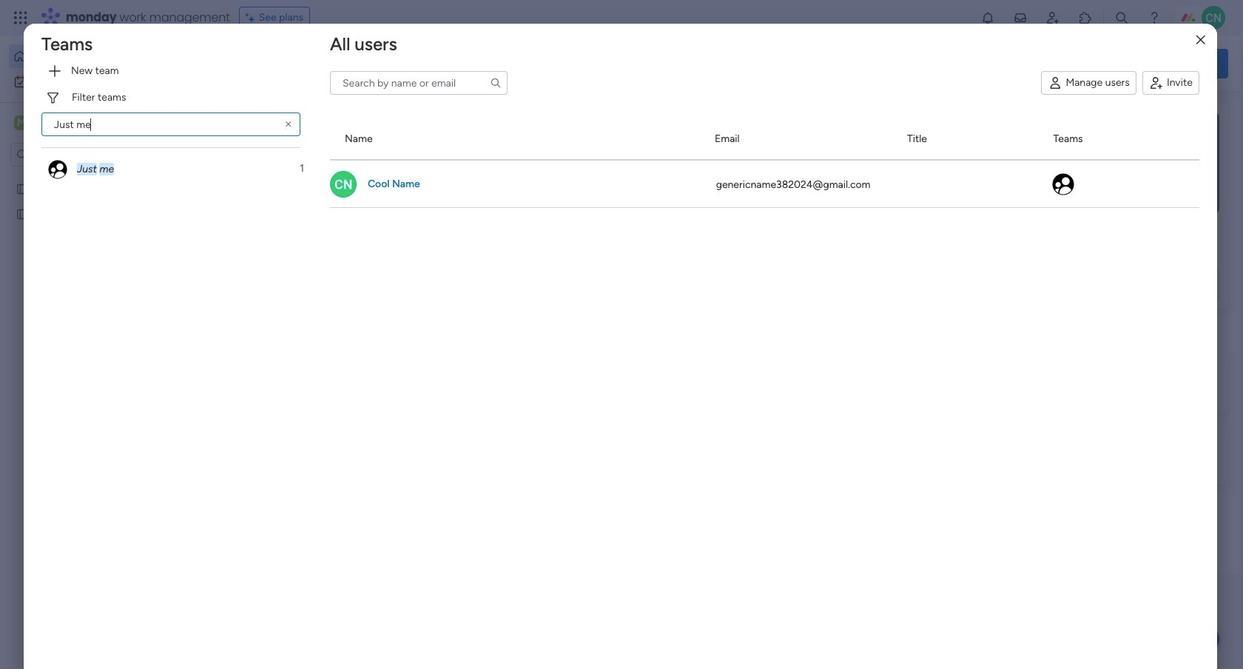 Task type: describe. For each thing, give the bounding box(es) containing it.
workspace selection element
[[14, 114, 124, 133]]

2 row from the top
[[330, 160, 1200, 208]]

1 public board image from the top
[[16, 181, 30, 195]]

monday marketplace image
[[1079, 10, 1093, 25]]

workspace image
[[14, 115, 29, 131]]

2 public board image from the top
[[16, 207, 30, 221]]

see plans image
[[246, 10, 259, 26]]

Search by name or email search field
[[330, 71, 508, 95]]

notifications image
[[981, 10, 996, 25]]

Search in workspace field
[[31, 146, 124, 163]]

update feed image
[[1014, 10, 1028, 25]]

templates image image
[[1020, 112, 1216, 214]]



Task type: vqa. For each thing, say whether or not it's contained in the screenshot.
1st MENU ITEM from the top of the Menu MENU
no



Task type: locate. For each thing, give the bounding box(es) containing it.
1 row from the top
[[330, 119, 1200, 160]]

option
[[9, 44, 180, 68], [9, 70, 180, 93], [41, 154, 310, 183], [0, 175, 189, 178]]

cool name image
[[1202, 6, 1226, 30]]

0 vertical spatial public board image
[[16, 181, 30, 195]]

grid
[[330, 119, 1200, 669]]

close image
[[1197, 34, 1206, 46]]

None search field
[[41, 113, 301, 136]]

1 vertical spatial public board image
[[16, 207, 30, 221]]

public board image
[[16, 181, 30, 195], [16, 207, 30, 221]]

search everything image
[[1115, 10, 1130, 25]]

select product image
[[13, 10, 28, 25]]

invite members image
[[1046, 10, 1061, 25]]

search image
[[490, 77, 502, 89]]

row
[[330, 119, 1200, 160], [330, 160, 1200, 208]]

close recently visited image
[[229, 121, 247, 138]]

help image
[[1148, 10, 1162, 25]]

getting started element
[[1007, 354, 1229, 413]]

None search field
[[330, 71, 508, 95]]

Search teams search field
[[41, 113, 301, 136]]

list box
[[0, 173, 189, 426]]

help center element
[[1007, 425, 1229, 484]]

quick search results list box
[[229, 138, 971, 335]]

cool name image
[[330, 171, 357, 197]]

clear search image
[[283, 118, 295, 130]]



